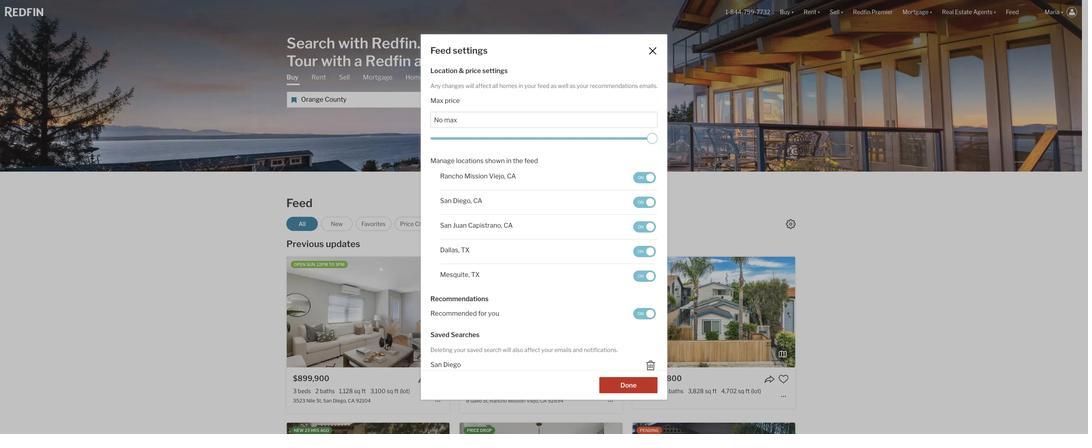 Task type: describe. For each thing, give the bounding box(es) containing it.
open
[[450, 221, 464, 228]]

your left saved
[[454, 347, 466, 353]]

sq for 1,128
[[354, 388, 361, 395]]

recommendations
[[590, 83, 639, 89]]

tour
[[287, 52, 318, 70]]

you
[[489, 310, 500, 318]]

locations
[[456, 157, 484, 165]]

4pm
[[553, 262, 563, 267]]

rent link
[[312, 73, 326, 82]]

1,128
[[339, 388, 353, 395]]

and
[[573, 347, 583, 353]]

juan
[[453, 222, 467, 229]]

updates
[[326, 239, 360, 249]]

open sun, 1pm to 4pm
[[514, 262, 563, 267]]

3 photo of 4023 wabash, san diego, ca 92104 image from the left
[[796, 423, 959, 434]]

1-
[[726, 9, 731, 16]]

gallo
[[471, 398, 482, 404]]

ft for 3,828 sq ft
[[713, 388, 717, 395]]

homes
[[500, 83, 518, 89]]

1 favorite button checkbox from the left
[[606, 374, 616, 385]]

home estimate
[[406, 73, 452, 81]]

3523
[[293, 398, 306, 404]]

drop
[[480, 429, 492, 433]]

premier
[[872, 9, 893, 16]]

12
[[639, 388, 645, 395]]

favorites
[[362, 221, 386, 228]]

emails
[[555, 347, 572, 353]]

saved
[[431, 331, 450, 339]]

sq for 4,702
[[738, 388, 745, 395]]

home
[[406, 73, 424, 81]]

3,828
[[688, 388, 704, 395]]

for
[[478, 310, 487, 318]]

open sun, 12pm to 3pm
[[294, 262, 345, 267]]

buy
[[287, 73, 299, 81]]

your right well
[[577, 83, 589, 89]]

all
[[493, 83, 498, 89]]

1pm
[[537, 262, 546, 267]]

ca left 92694
[[540, 398, 547, 404]]

1 horizontal spatial diego,
[[453, 197, 472, 205]]

recommended for you
[[431, 310, 500, 318]]

san down 2 baths
[[323, 398, 332, 404]]

search with redfin. tour with a redfin agent.
[[287, 34, 458, 70]]

8 baths
[[664, 388, 684, 395]]

1 horizontal spatial rancho
[[490, 398, 507, 404]]

mortgage link
[[363, 73, 393, 82]]

1 photo of property in san diego, ca 92104 image from the left
[[470, 257, 633, 368]]

3 photo of 8 gallo st, rancho mission viejo, ca 92694 image from the left
[[623, 257, 786, 368]]

back on market
[[467, 262, 505, 267]]

844-
[[731, 9, 744, 16]]

(lot) for 4,702 sq ft (lot)
[[751, 388, 762, 395]]

location & price settings
[[431, 67, 508, 75]]

Max price slider range field
[[431, 133, 658, 144]]

3pm
[[335, 262, 345, 267]]

1 horizontal spatial mission
[[508, 398, 526, 404]]

rent
[[312, 73, 326, 81]]

3523 nile st, san diego, ca 92104
[[293, 398, 371, 404]]

your right homes
[[525, 83, 537, 89]]

$2,068,800
[[639, 375, 682, 383]]

new
[[331, 221, 343, 228]]

previous updates
[[287, 239, 360, 249]]

1-844-759-7732
[[726, 9, 771, 16]]

0 horizontal spatial feed
[[287, 196, 313, 210]]

ca down 1,128 sq ft
[[348, 398, 355, 404]]

nile
[[307, 398, 315, 404]]

emails.
[[640, 83, 658, 89]]

0 vertical spatial settings
[[453, 45, 488, 56]]

diego
[[444, 361, 461, 369]]

1 horizontal spatial will
[[503, 347, 512, 353]]

12 beds
[[639, 388, 660, 395]]

feed for feed settings
[[431, 45, 451, 56]]

mesquite,
[[440, 271, 470, 279]]

a
[[354, 52, 362, 70]]

any changes will affect all homes in your feed as well as your recommendations emails.
[[431, 83, 658, 89]]

1,128 sq ft
[[339, 388, 366, 395]]

dallas, tx
[[440, 246, 470, 254]]

beds for 12 beds
[[647, 388, 660, 395]]

dallas,
[[440, 246, 460, 254]]

any
[[431, 83, 441, 89]]

Max price input text field
[[434, 116, 654, 124]]

3 photo of property in san diego, ca 92104 image from the left
[[796, 257, 959, 368]]

location
[[431, 67, 458, 75]]

deleting
[[431, 347, 453, 353]]

New radio
[[321, 217, 353, 231]]

0 horizontal spatial mission
[[465, 172, 488, 180]]

2 photo of 3611 princess ln, dallas, tx 75229 image from the left
[[460, 423, 623, 434]]

san for san diego, ca
[[440, 197, 452, 205]]

0 horizontal spatial rancho
[[440, 172, 463, 180]]

3,100
[[371, 388, 386, 395]]

pending for 1st photo of property in san diego, ca 92104
[[640, 262, 659, 267]]

previous
[[287, 239, 324, 249]]

redfin inside search with redfin. tour with a redfin agent.
[[366, 52, 411, 70]]

new 23 hrs ago
[[294, 429, 329, 433]]

$899,900
[[293, 375, 329, 383]]

new
[[294, 429, 304, 433]]

2 photo of 3523 nile st, san diego, ca 92104 image from the left
[[287, 257, 450, 368]]

shown
[[485, 157, 505, 165]]

changes
[[442, 83, 465, 89]]

baths for 2 baths
[[320, 388, 335, 395]]

estimate
[[425, 73, 452, 81]]

buy link
[[287, 73, 299, 85]]

searches
[[451, 331, 480, 339]]

sun, for 1pm
[[527, 262, 536, 267]]

house
[[465, 221, 482, 228]]

3 photo of 23 nido st, rancho mission viejo, ca 92694 image from the left
[[450, 423, 613, 434]]

done button
[[600, 377, 658, 394]]

max
[[431, 97, 444, 104]]

2 baths
[[315, 388, 335, 395]]

1 as from the left
[[551, 83, 557, 89]]

san for san diego
[[431, 361, 442, 369]]

Insights radio
[[491, 217, 523, 231]]

759-
[[744, 9, 757, 16]]



Task type: locate. For each thing, give the bounding box(es) containing it.
viejo, down the shown
[[489, 172, 506, 180]]

0 vertical spatial viejo,
[[489, 172, 506, 180]]

on
[[480, 262, 486, 267]]

rancho down manage
[[440, 172, 463, 180]]

2 favorite button checkbox from the left
[[779, 374, 789, 385]]

2 ft from the left
[[395, 388, 399, 395]]

well
[[558, 83, 569, 89]]

hrs
[[311, 429, 320, 433]]

0 vertical spatial diego,
[[453, 197, 472, 205]]

search
[[287, 34, 335, 52]]

1 horizontal spatial tx
[[471, 271, 480, 279]]

mesquite, tx
[[440, 271, 480, 279]]

sun, for 12pm
[[307, 262, 316, 267]]

photo of 23 nido st, rancho mission viejo, ca 92694 image
[[124, 423, 287, 434], [287, 423, 450, 434], [450, 423, 613, 434]]

0 vertical spatial will
[[466, 83, 474, 89]]

0 horizontal spatial baths
[[320, 388, 335, 395]]

0 horizontal spatial as
[[551, 83, 557, 89]]

also
[[513, 347, 523, 353]]

price right &
[[466, 67, 481, 75]]

1 sq from the left
[[354, 388, 361, 395]]

rancho
[[440, 172, 463, 180], [490, 398, 507, 404]]

mission
[[465, 172, 488, 180], [508, 398, 526, 404]]

1 vertical spatial tx
[[471, 271, 480, 279]]

ft for 1,128 sq ft
[[362, 388, 366, 395]]

3
[[293, 388, 297, 395]]

ca up house
[[474, 197, 483, 205]]

will down 'location & price settings' at the left top of page
[[466, 83, 474, 89]]

san left juan
[[440, 222, 452, 229]]

1 horizontal spatial open
[[514, 262, 526, 267]]

your left emails
[[542, 347, 554, 353]]

1 photo of 23 nido st, rancho mission viejo, ca 92694 image from the left
[[124, 423, 287, 434]]

beds
[[298, 388, 311, 395], [647, 388, 660, 395]]

1 horizontal spatial as
[[570, 83, 576, 89]]

ago
[[320, 429, 329, 433]]

manage
[[431, 157, 455, 165]]

Open House radio
[[444, 217, 488, 231]]

mortgage
[[363, 73, 393, 81]]

all
[[299, 221, 306, 228]]

st, right gallo at the left bottom
[[483, 398, 489, 404]]

1 sun, from the left
[[307, 262, 316, 267]]

your
[[525, 83, 537, 89], [577, 83, 589, 89], [454, 347, 466, 353], [542, 347, 554, 353]]

8 for 8 baths
[[664, 388, 668, 395]]

1 (lot) from the left
[[400, 388, 410, 395]]

price drop
[[467, 429, 492, 433]]

2 sq from the left
[[387, 388, 393, 395]]

market
[[487, 262, 505, 267]]

Favorites radio
[[356, 217, 391, 231]]

tab list containing buy
[[287, 73, 509, 108]]

1 vertical spatial 8
[[466, 398, 470, 404]]

1 photo of 8 gallo st, rancho mission viejo, ca 92694 image from the left
[[297, 257, 460, 368]]

0 horizontal spatial price
[[445, 97, 460, 104]]

in left "the"
[[507, 157, 512, 165]]

0 horizontal spatial st,
[[316, 398, 322, 404]]

0 vertical spatial affect
[[476, 83, 491, 89]]

1 vertical spatial mission
[[508, 398, 526, 404]]

sun, left 12pm
[[307, 262, 316, 267]]

2 open from the left
[[514, 262, 526, 267]]

1 st, from the left
[[316, 398, 322, 404]]

0 horizontal spatial viejo,
[[489, 172, 506, 180]]

rancho right gallo at the left bottom
[[490, 398, 507, 404]]

8 for 8 gallo st, rancho mission viejo, ca 92694
[[466, 398, 470, 404]]

1 horizontal spatial viejo,
[[527, 398, 539, 404]]

1 vertical spatial price
[[445, 97, 460, 104]]

2 as from the left
[[570, 83, 576, 89]]

1 horizontal spatial in
[[519, 83, 524, 89]]

23
[[305, 429, 310, 433]]

1 horizontal spatial st,
[[483, 398, 489, 404]]

sell
[[339, 73, 350, 81]]

0 vertical spatial in
[[519, 83, 524, 89]]

1 vertical spatial diego,
[[333, 398, 347, 404]]

saved searches
[[431, 331, 480, 339]]

0 horizontal spatial in
[[507, 157, 512, 165]]

1 vertical spatial feed
[[431, 45, 451, 56]]

2 photo of 4023 wabash, san diego, ca 92104 image from the left
[[633, 423, 796, 434]]

2 pending from the top
[[640, 429, 659, 433]]

4 sq from the left
[[738, 388, 745, 395]]

1 pending from the top
[[640, 262, 659, 267]]

san left 'diego'
[[431, 361, 442, 369]]

tx right dallas,
[[461, 246, 470, 254]]

3 photo of 3611 princess ln, dallas, tx 75229 image from the left
[[623, 423, 786, 434]]

1 vertical spatial in
[[507, 157, 512, 165]]

price
[[466, 67, 481, 75], [445, 97, 460, 104]]

feed left well
[[538, 83, 550, 89]]

photo of 4023 wabash, san diego, ca 92104 image
[[470, 423, 633, 434], [633, 423, 796, 434], [796, 423, 959, 434]]

photo of 3523 nile st, san diego, ca 92104 image
[[124, 257, 287, 368], [287, 257, 450, 368], [450, 257, 613, 368]]

1 vertical spatial feed
[[525, 157, 538, 165]]

open down previous
[[294, 262, 306, 267]]

done
[[621, 382, 637, 389]]

photo of 3611 princess ln, dallas, tx 75229 image
[[297, 423, 460, 434], [460, 423, 623, 434], [623, 423, 786, 434]]

1 photo of 3611 princess ln, dallas, tx 75229 image from the left
[[297, 423, 460, 434]]

0 vertical spatial 8
[[664, 388, 668, 395]]

feed settings
[[431, 45, 488, 56]]

baths right 2
[[320, 388, 335, 395]]

0 horizontal spatial sun,
[[307, 262, 316, 267]]

open left 1pm at the bottom of page
[[514, 262, 526, 267]]

1 vertical spatial settings
[[483, 67, 508, 75]]

tx down back
[[471, 271, 480, 279]]

affect left all
[[476, 83, 491, 89]]

photo of 3611 princess ln, dallas, tx 75229 image down the 92104
[[297, 423, 460, 434]]

0 horizontal spatial to
[[329, 262, 335, 267]]

photo of 3611 princess ln, dallas, tx 75229 image down 3,828 sq ft
[[623, 423, 786, 434]]

ft up the 92104
[[362, 388, 366, 395]]

st,
[[316, 398, 322, 404], [483, 398, 489, 404]]

7732
[[757, 9, 771, 16]]

redfin up mortgage in the left of the page
[[366, 52, 411, 70]]

sq for 3,828
[[705, 388, 712, 395]]

4,702
[[722, 388, 737, 395]]

8
[[664, 388, 668, 395], [466, 398, 470, 404]]

price down changes
[[445, 97, 460, 104]]

mission down 'locations'
[[465, 172, 488, 180]]

12pm
[[317, 262, 328, 267]]

1 horizontal spatial (lot)
[[751, 388, 762, 395]]

2 to from the left
[[547, 262, 552, 267]]

0 vertical spatial pending
[[640, 262, 659, 267]]

back
[[467, 262, 479, 267]]

pending for 1st photo of 4023 wabash, san diego, ca 92104 from the left
[[640, 429, 659, 433]]

feed
[[538, 83, 550, 89], [525, 157, 538, 165]]

tab list
[[287, 73, 509, 108]]

0 horizontal spatial (lot)
[[400, 388, 410, 395]]

1 photo of 3523 nile st, san diego, ca 92104 image from the left
[[124, 257, 287, 368]]

st, for rancho
[[483, 398, 489, 404]]

ca right capistrano,
[[504, 222, 513, 229]]

as
[[551, 83, 557, 89], [570, 83, 576, 89]]

open for open sun, 1pm to 4pm
[[514, 262, 526, 267]]

ft for 4,702 sq ft (lot)
[[746, 388, 750, 395]]

as left well
[[551, 83, 557, 89]]

ft for 3,100 sq ft (lot)
[[395, 388, 399, 395]]

san for san juan capistrano, ca
[[440, 222, 452, 229]]

saved
[[467, 347, 483, 353]]

st, right nile
[[316, 398, 322, 404]]

(lot) right 3,100
[[400, 388, 410, 395]]

open house
[[450, 221, 482, 228]]

as right well
[[570, 83, 576, 89]]

1 horizontal spatial affect
[[525, 347, 541, 353]]

92104
[[356, 398, 371, 404]]

0 vertical spatial rancho
[[440, 172, 463, 180]]

3 ft from the left
[[713, 388, 717, 395]]

favorite button image
[[779, 374, 789, 385]]

manage locations shown in the feed
[[431, 157, 538, 165]]

8 gallo st, rancho mission viejo, ca 92694
[[466, 398, 564, 404]]

2
[[315, 388, 319, 395]]

diego, down 1,128
[[333, 398, 347, 404]]

3,828 sq ft
[[688, 388, 717, 395]]

0 vertical spatial redfin
[[854, 9, 871, 16]]

price
[[400, 221, 414, 228]]

beds right 3 on the bottom left of the page
[[298, 388, 311, 395]]

1 vertical spatial will
[[503, 347, 512, 353]]

agent.
[[414, 52, 458, 70]]

recommendations
[[431, 295, 489, 303]]

will
[[466, 83, 474, 89], [503, 347, 512, 353]]

feed right "the"
[[525, 157, 538, 165]]

san juan capistrano, ca
[[440, 222, 513, 229]]

viejo,
[[489, 172, 506, 180], [527, 398, 539, 404]]

search
[[484, 347, 502, 353]]

3 photo of 3523 nile st, san diego, ca 92104 image from the left
[[450, 257, 613, 368]]

8 down $2,068,800
[[664, 388, 668, 395]]

1 horizontal spatial baths
[[669, 388, 684, 395]]

baths left 3,828
[[669, 388, 684, 395]]

1 beds from the left
[[298, 388, 311, 395]]

san up open
[[440, 197, 452, 205]]

change
[[415, 221, 436, 228]]

Status Change radio
[[561, 217, 611, 231]]

ft right 4,702
[[746, 388, 750, 395]]

1 horizontal spatial redfin
[[854, 9, 871, 16]]

(lot) for 3,100 sq ft (lot)
[[400, 388, 410, 395]]

2 beds from the left
[[647, 388, 660, 395]]

0 vertical spatial tx
[[461, 246, 470, 254]]

price
[[467, 429, 480, 433]]

1 vertical spatial affect
[[525, 347, 541, 353]]

0 horizontal spatial affect
[[476, 83, 491, 89]]

Sold radio
[[526, 217, 558, 231]]

2 sun, from the left
[[527, 262, 536, 267]]

baths
[[320, 388, 335, 395], [669, 388, 684, 395]]

to right 1pm at the bottom of page
[[547, 262, 552, 267]]

ca down "the"
[[507, 172, 516, 180]]

diego, up open house option
[[453, 197, 472, 205]]

0 horizontal spatial will
[[466, 83, 474, 89]]

0 horizontal spatial tx
[[461, 246, 470, 254]]

0 horizontal spatial favorite button checkbox
[[606, 374, 616, 385]]

2 horizontal spatial feed
[[1007, 9, 1020, 16]]

2 st, from the left
[[483, 398, 489, 404]]

1 horizontal spatial to
[[547, 262, 552, 267]]

baths for 8 baths
[[669, 388, 684, 395]]

option group containing all
[[287, 217, 611, 231]]

affect right also
[[525, 347, 541, 353]]

mission left 92694
[[508, 398, 526, 404]]

the
[[513, 157, 523, 165]]

feed inside button
[[1007, 9, 1020, 16]]

to left 3pm
[[329, 262, 335, 267]]

0 horizontal spatial redfin
[[366, 52, 411, 70]]

1 vertical spatial redfin
[[366, 52, 411, 70]]

sq right 4,702
[[738, 388, 745, 395]]

1 horizontal spatial beds
[[647, 388, 660, 395]]

ft left 4,702
[[713, 388, 717, 395]]

0 horizontal spatial 8
[[466, 398, 470, 404]]

1-844-759-7732 link
[[726, 9, 771, 16]]

2 photo of property in san diego, ca 92104 image from the left
[[633, 257, 796, 368]]

to for 1pm
[[547, 262, 552, 267]]

1 baths from the left
[[320, 388, 335, 395]]

photo of 3611 princess ln, dallas, tx 75229 image down 92694
[[460, 423, 623, 434]]

sq right 1,128
[[354, 388, 361, 395]]

feed
[[1007, 9, 1020, 16], [431, 45, 451, 56], [287, 196, 313, 210]]

settings up all
[[483, 67, 508, 75]]

2 photo of 8 gallo st, rancho mission viejo, ca 92694 image from the left
[[460, 257, 623, 368]]

&
[[459, 67, 464, 75]]

0 horizontal spatial diego,
[[333, 398, 347, 404]]

1 vertical spatial viejo,
[[527, 398, 539, 404]]

with
[[338, 34, 369, 52], [321, 52, 351, 70]]

capistrano,
[[468, 222, 503, 229]]

option group
[[287, 217, 611, 231]]

All radio
[[287, 217, 318, 231]]

photo of 8 gallo st, rancho mission viejo, ca 92694 image
[[297, 257, 460, 368], [460, 257, 623, 368], [623, 257, 786, 368]]

san
[[440, 197, 452, 205], [440, 222, 452, 229], [431, 361, 442, 369], [323, 398, 332, 404]]

0 vertical spatial mission
[[465, 172, 488, 180]]

4 ft from the left
[[746, 388, 750, 395]]

1 horizontal spatial feed
[[431, 45, 451, 56]]

tx for mesquite, tx
[[471, 271, 480, 279]]

3 sq from the left
[[705, 388, 712, 395]]

1 horizontal spatial favorite button checkbox
[[779, 374, 789, 385]]

1 ft from the left
[[362, 388, 366, 395]]

sell link
[[339, 73, 350, 82]]

sun, left 1pm at the bottom of page
[[527, 262, 536, 267]]

0 vertical spatial feed
[[1007, 9, 1020, 16]]

2 photo of 23 nido st, rancho mission viejo, ca 92694 image from the left
[[287, 423, 450, 434]]

(lot) right 4,702
[[751, 388, 762, 395]]

feed button
[[1002, 0, 1041, 24]]

redfin inside button
[[854, 9, 871, 16]]

photo of property in san diego, ca 92104 image
[[470, 257, 633, 368], [633, 257, 796, 368], [796, 257, 959, 368]]

settings up 'location & price settings' at the left top of page
[[453, 45, 488, 56]]

0 horizontal spatial beds
[[298, 388, 311, 395]]

sq for 3,100
[[387, 388, 393, 395]]

1 horizontal spatial sun,
[[527, 262, 536, 267]]

4,702 sq ft (lot)
[[722, 388, 762, 395]]

1 vertical spatial rancho
[[490, 398, 507, 404]]

sq
[[354, 388, 361, 395], [387, 388, 393, 395], [705, 388, 712, 395], [738, 388, 745, 395]]

in right homes
[[519, 83, 524, 89]]

favorite button image
[[606, 374, 616, 385]]

san diego
[[431, 361, 461, 369]]

to for 12pm
[[329, 262, 335, 267]]

redfin.
[[372, 34, 421, 52]]

0 vertical spatial price
[[466, 67, 481, 75]]

feed for feed button
[[1007, 9, 1020, 16]]

1 photo of 4023 wabash, san diego, ca 92104 image from the left
[[470, 423, 633, 434]]

tx for dallas, tx
[[461, 246, 470, 254]]

1 open from the left
[[294, 262, 306, 267]]

ft right 3,100
[[395, 388, 399, 395]]

8 left gallo at the left bottom
[[466, 398, 470, 404]]

st, for san
[[316, 398, 322, 404]]

Price Change radio
[[395, 217, 441, 231]]

san diego, ca
[[440, 197, 483, 205]]

rancho mission viejo, ca
[[440, 172, 516, 180]]

wrapper image
[[291, 97, 297, 103]]

2 (lot) from the left
[[751, 388, 762, 395]]

beds right '12'
[[647, 388, 660, 395]]

favorite button checkbox
[[606, 374, 616, 385], [779, 374, 789, 385]]

2 vertical spatial feed
[[287, 196, 313, 210]]

notifications.
[[584, 347, 618, 353]]

1 vertical spatial pending
[[640, 429, 659, 433]]

sun,
[[307, 262, 316, 267], [527, 262, 536, 267]]

1 horizontal spatial price
[[466, 67, 481, 75]]

2 baths from the left
[[669, 388, 684, 395]]

sq right 3,100
[[387, 388, 393, 395]]

redfin left premier at the right of the page
[[854, 9, 871, 16]]

sq right 3,828
[[705, 388, 712, 395]]

1 horizontal spatial 8
[[664, 388, 668, 395]]

beds for 3 beds
[[298, 388, 311, 395]]

max price
[[431, 97, 460, 104]]

open for open sun, 12pm to 3pm
[[294, 262, 306, 267]]

recommended
[[431, 310, 477, 318]]

will left also
[[503, 347, 512, 353]]

viejo, left 92694
[[527, 398, 539, 404]]

1 to from the left
[[329, 262, 335, 267]]

0 vertical spatial feed
[[538, 83, 550, 89]]

0 horizontal spatial open
[[294, 262, 306, 267]]



Task type: vqa. For each thing, say whether or not it's contained in the screenshot.
"Tour via video chat" option
no



